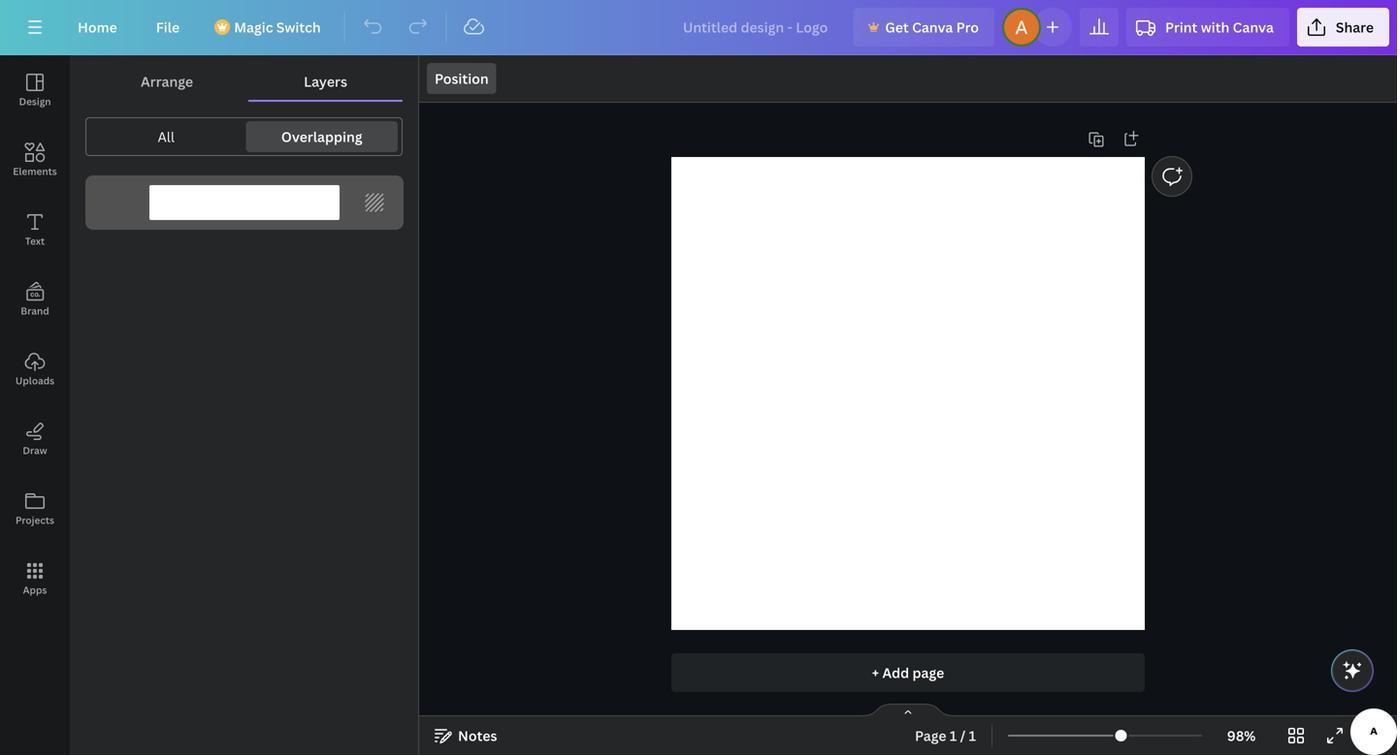 Task type: vqa. For each thing, say whether or not it's contained in the screenshot.
Design button
yes



Task type: describe. For each thing, give the bounding box(es) containing it.
text
[[25, 235, 45, 248]]

print
[[1165, 18, 1198, 36]]

98% button
[[1210, 721, 1273, 752]]

notes
[[458, 727, 497, 746]]

elements
[[13, 165, 57, 178]]

main menu bar
[[0, 0, 1397, 55]]

+ add page
[[872, 664, 944, 683]]

magic switch button
[[203, 8, 336, 47]]

draw button
[[0, 405, 70, 475]]

canva inside dropdown button
[[1233, 18, 1274, 36]]

all
[[158, 128, 175, 146]]

brand
[[21, 305, 49, 318]]

apps button
[[0, 544, 70, 614]]

pro
[[956, 18, 979, 36]]

design
[[19, 95, 51, 108]]

show pages image
[[862, 704, 955, 719]]

position button
[[427, 63, 497, 94]]

+
[[872, 664, 879, 683]]

get canva pro button
[[853, 8, 995, 47]]

uploads button
[[0, 335, 70, 405]]

page
[[913, 664, 944, 683]]

All button
[[90, 121, 242, 152]]

get canva pro
[[885, 18, 979, 36]]

notes button
[[427, 721, 505, 752]]

with
[[1201, 18, 1230, 36]]

layers
[[304, 72, 347, 91]]

canva inside button
[[912, 18, 953, 36]]

side panel tab list
[[0, 55, 70, 614]]

/
[[960, 727, 966, 746]]

file button
[[140, 8, 195, 47]]

magic switch
[[234, 18, 321, 36]]

brand button
[[0, 265, 70, 335]]

98%
[[1227, 727, 1256, 746]]

magic
[[234, 18, 273, 36]]



Task type: locate. For each thing, give the bounding box(es) containing it.
get
[[885, 18, 909, 36]]

uploads
[[15, 375, 54, 388]]

layers button
[[249, 63, 403, 100]]

arrange
[[141, 72, 193, 91]]

canva left 'pro' on the right of page
[[912, 18, 953, 36]]

1 1 from the left
[[950, 727, 957, 746]]

projects
[[16, 514, 54, 527]]

draw
[[23, 444, 47, 458]]

text button
[[0, 195, 70, 265]]

page 1 / 1
[[915, 727, 976, 746]]

position
[[435, 69, 489, 88]]

canva
[[912, 18, 953, 36], [1233, 18, 1274, 36]]

1
[[950, 727, 957, 746], [969, 727, 976, 746]]

+ add page button
[[672, 654, 1145, 693]]

home link
[[62, 8, 133, 47]]

1 canva from the left
[[912, 18, 953, 36]]

switch
[[276, 18, 321, 36]]

page
[[915, 727, 947, 746]]

2 canva from the left
[[1233, 18, 1274, 36]]

home
[[78, 18, 117, 36]]

canva right with
[[1233, 18, 1274, 36]]

1 right the /
[[969, 727, 976, 746]]

0 horizontal spatial canva
[[912, 18, 953, 36]]

apps
[[23, 584, 47, 597]]

Design title text field
[[667, 8, 846, 47]]

Overlapping button
[[246, 121, 398, 152]]

print with canva button
[[1127, 8, 1290, 47]]

add
[[883, 664, 909, 683]]

share button
[[1297, 8, 1390, 47]]

arrange button
[[85, 63, 249, 100]]

elements button
[[0, 125, 70, 195]]

print with canva
[[1165, 18, 1274, 36]]

file
[[156, 18, 180, 36]]

share
[[1336, 18, 1374, 36]]

1 horizontal spatial canva
[[1233, 18, 1274, 36]]

projects button
[[0, 475, 70, 544]]

0 horizontal spatial 1
[[950, 727, 957, 746]]

1 left the /
[[950, 727, 957, 746]]

design button
[[0, 55, 70, 125]]

1 horizontal spatial 1
[[969, 727, 976, 746]]

overlapping
[[281, 128, 363, 146]]

2 1 from the left
[[969, 727, 976, 746]]



